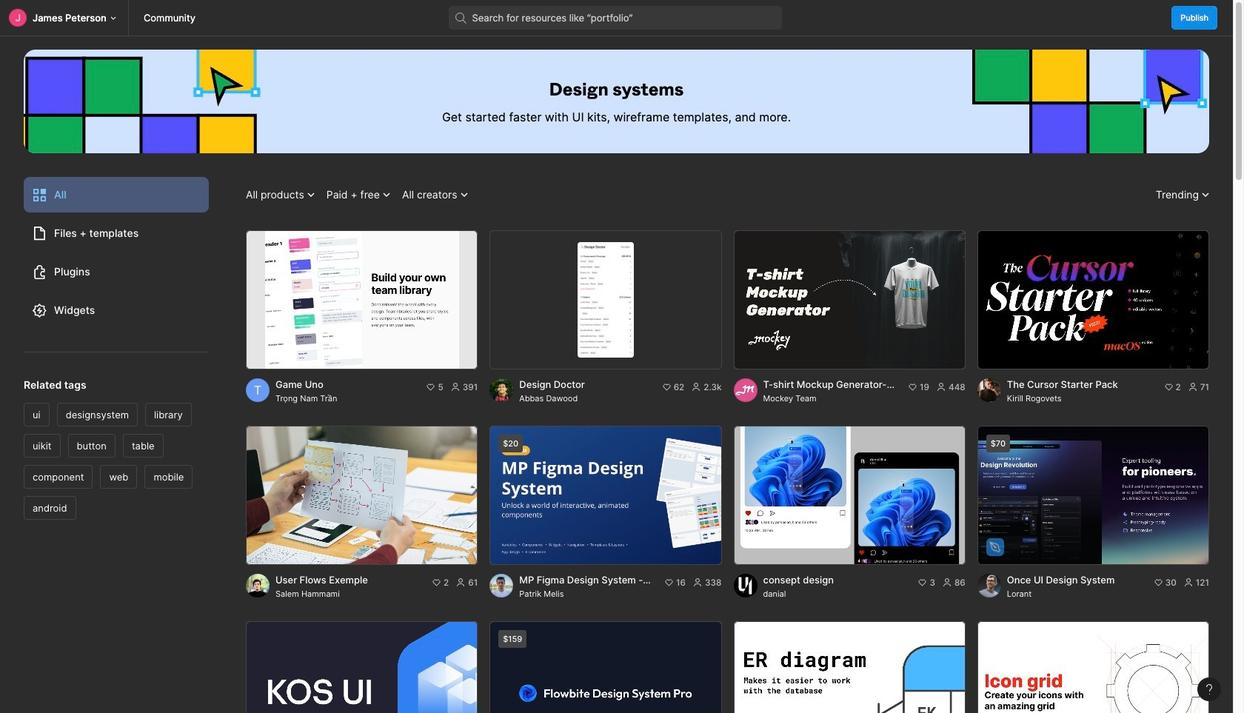 Task type: describe. For each thing, give the bounding box(es) containing it.
search large 32 image
[[449, 6, 472, 30]]

once ui design system image
[[978, 426, 1210, 565]]

kos ui. сross-platform design system for products based on the kasperskyos platform image
[[246, 621, 478, 713]]

design doctor image
[[502, 242, 710, 358]]

mp figma design system - premium image
[[490, 426, 722, 565]]

consept design image
[[734, 426, 966, 565]]

the cursor starter pack image
[[978, 230, 1210, 370]]

help image
[[1207, 684, 1213, 695]]

icon grid image
[[978, 621, 1210, 713]]



Task type: vqa. For each thing, say whether or not it's contained in the screenshot.
the search large 32 icon
yes



Task type: locate. For each thing, give the bounding box(es) containing it.
flowbite design system pro image
[[490, 621, 722, 713]]

t-shirt mockup generator- mockey.ai image
[[734, 230, 966, 370]]

game uno image
[[246, 230, 478, 370]]

user flows exemple image
[[246, 426, 478, 565]]

er diagram image
[[734, 621, 966, 713]]

Search for resources like "portfolio" text field
[[472, 9, 770, 27]]



